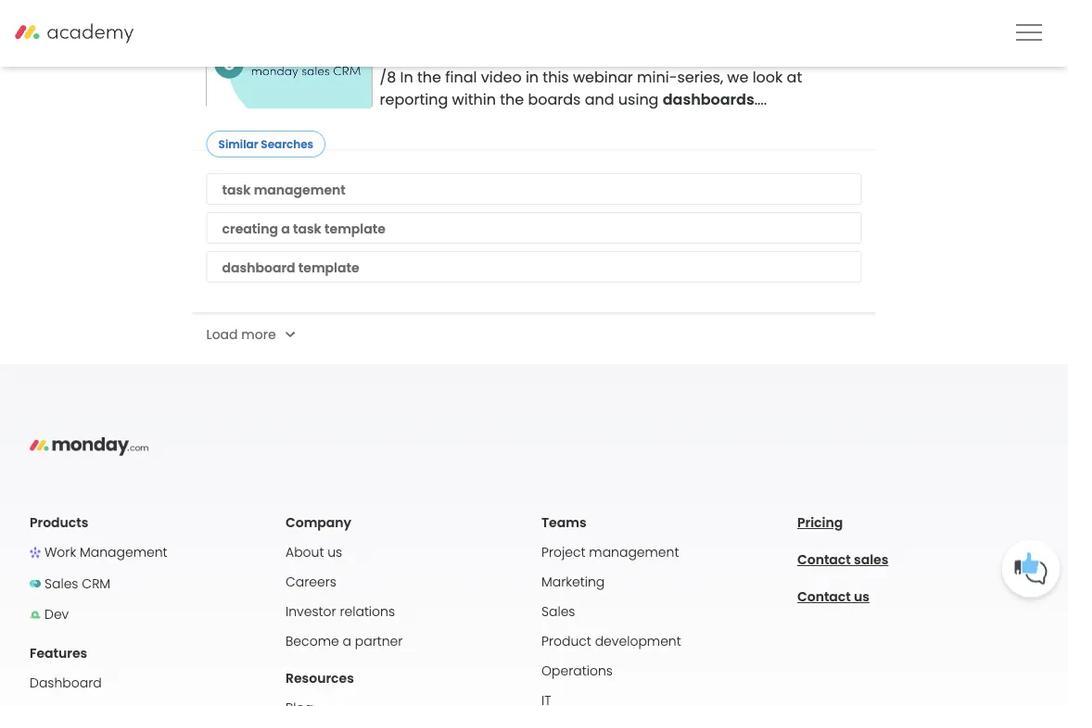 Task type: vqa. For each thing, say whether or not it's contained in the screenshot.
top the Content
no



Task type: locate. For each thing, give the bounding box(es) containing it.
the down video
[[500, 89, 524, 109]]

template
[[325, 220, 386, 238], [299, 259, 360, 277]]

a down investor relations link
[[343, 633, 352, 652]]

contact us
[[798, 589, 870, 607]]

within
[[452, 89, 496, 109]]

/8 in the final video in this webinar mini-series, we look at reporting within the boards and using
[[380, 66, 803, 109]]

contact
[[798, 552, 851, 570], [798, 589, 851, 607]]

careers link
[[286, 574, 337, 592]]

teams
[[542, 515, 587, 533]]

the
[[418, 66, 442, 87], [500, 89, 524, 109]]

sales crm
[[45, 575, 111, 594]]

us right about
[[328, 544, 343, 562]]

marketing
[[542, 574, 605, 592]]

contact sales link
[[798, 552, 889, 570]]

management
[[254, 181, 346, 199], [589, 544, 680, 562]]

dashboards
[[663, 89, 755, 109]]

searches
[[261, 136, 314, 152]]

management for task management
[[254, 181, 346, 199]]

partner
[[355, 633, 403, 652]]

contact sales
[[798, 552, 889, 570]]

investor relations link
[[286, 604, 395, 622]]

reporting
[[380, 89, 448, 109]]

2 contact from the top
[[798, 589, 851, 607]]

1 vertical spatial contact
[[798, 589, 851, 607]]

0 vertical spatial the
[[418, 66, 442, 87]]

us for contact us
[[855, 589, 870, 607]]

0 vertical spatial management
[[254, 181, 346, 199]]

features
[[30, 645, 87, 663]]

work management link
[[30, 544, 168, 562]]

1 horizontal spatial a
[[343, 633, 352, 652]]

development
[[595, 633, 682, 652]]

teams link
[[542, 515, 587, 533]]

1 horizontal spatial management
[[589, 544, 680, 562]]

contact down the 'contact sales'
[[798, 589, 851, 607]]

products link
[[30, 515, 88, 533]]

monday logo image
[[30, 431, 149, 461]]

investor relations
[[286, 604, 395, 622]]

0 horizontal spatial management
[[254, 181, 346, 199]]

task
[[222, 181, 251, 199], [293, 220, 322, 238]]

monday.com logo image
[[15, 23, 199, 44]]

this
[[543, 66, 569, 87]]

0 horizontal spatial sales
[[45, 575, 78, 594]]

about
[[286, 544, 324, 562]]

dev link
[[30, 607, 69, 625]]

sales for sales crm
[[45, 575, 78, 594]]

0 vertical spatial template
[[325, 220, 386, 238]]

a
[[281, 220, 290, 238], [343, 633, 352, 652]]

dashboard link
[[30, 675, 102, 693]]

1 horizontal spatial the
[[500, 89, 524, 109]]

operations link
[[542, 663, 613, 681]]

0 vertical spatial task
[[222, 181, 251, 199]]

1 vertical spatial us
[[855, 589, 870, 607]]

0 vertical spatial a
[[281, 220, 290, 238]]

at
[[787, 66, 803, 87]]

dashboards ....
[[663, 89, 767, 109]]

dashboard
[[222, 259, 296, 277]]

sales right sales crm icon on the bottom of the page
[[45, 575, 78, 594]]

product development
[[542, 633, 682, 652]]

using
[[619, 89, 659, 109]]

0 vertical spatial contact
[[798, 552, 851, 570]]

0 vertical spatial us
[[328, 544, 343, 562]]

0 horizontal spatial task
[[222, 181, 251, 199]]

0 horizontal spatial a
[[281, 220, 290, 238]]

task up creating
[[222, 181, 251, 199]]

1 horizontal spatial us
[[855, 589, 870, 607]]

template down creating a task template link
[[299, 259, 360, 277]]

similar
[[219, 136, 258, 152]]

1 vertical spatial a
[[343, 633, 352, 652]]

pricing link
[[798, 515, 844, 533]]

dev
[[45, 607, 69, 625]]

task management
[[222, 181, 346, 199]]

1 horizontal spatial task
[[293, 220, 322, 238]]

us
[[328, 544, 343, 562], [855, 589, 870, 607]]

boards
[[528, 89, 581, 109]]

more
[[241, 325, 276, 344]]

relations
[[340, 604, 395, 622]]

1 vertical spatial management
[[589, 544, 680, 562]]

1 vertical spatial sales
[[542, 604, 576, 622]]

work management
[[45, 544, 168, 562]]

sales crm link
[[30, 575, 111, 594]]

sales crm image
[[30, 579, 41, 590]]

webinar
[[573, 66, 634, 87]]

sales
[[45, 575, 78, 594], [542, 604, 576, 622]]

contact down 'pricing' 'link'
[[798, 552, 851, 570]]

product
[[542, 633, 592, 652]]

sales up product
[[542, 604, 576, 622]]

company link
[[286, 515, 352, 533]]

crm
[[82, 575, 111, 594]]

template up dashboard template link
[[325, 220, 386, 238]]

become a partner
[[286, 633, 403, 652]]

management up marketing
[[589, 544, 680, 562]]

series,
[[678, 66, 724, 87]]

a for creating
[[281, 220, 290, 238]]

management up creating a task template link
[[254, 181, 346, 199]]

academy logo image
[[15, 23, 199, 44]]

1 vertical spatial template
[[299, 259, 360, 277]]

1 vertical spatial the
[[500, 89, 524, 109]]

project management
[[542, 544, 680, 562]]

in
[[400, 66, 414, 87]]

0 vertical spatial sales
[[45, 575, 78, 594]]

....
[[755, 89, 767, 109]]

project management link
[[542, 544, 680, 562]]

1 horizontal spatial sales
[[542, 604, 576, 622]]

0 horizontal spatial us
[[328, 544, 343, 562]]

task management link
[[222, 181, 346, 199]]

us down 'sales'
[[855, 589, 870, 607]]

the right in
[[418, 66, 442, 87]]

1 contact from the top
[[798, 552, 851, 570]]

task up dashboard template link
[[293, 220, 322, 238]]

a right creating
[[281, 220, 290, 238]]

dev image
[[30, 610, 41, 621]]



Task type: describe. For each thing, give the bounding box(es) containing it.
about us link
[[286, 544, 343, 562]]

and
[[585, 89, 615, 109]]

similar searches
[[219, 136, 314, 152]]

sales for "sales" link
[[542, 604, 576, 622]]

products
[[30, 515, 88, 533]]

/8
[[380, 66, 396, 87]]

product development link
[[542, 633, 682, 652]]

we
[[728, 66, 749, 87]]

company
[[286, 515, 352, 533]]

features link
[[30, 645, 87, 663]]

dashboard
[[30, 675, 102, 693]]

operations
[[542, 663, 613, 681]]

dashboard template
[[222, 259, 360, 277]]

load more
[[207, 325, 276, 344]]

video
[[481, 66, 522, 87]]

management for project management
[[589, 544, 680, 562]]

in
[[526, 66, 539, 87]]

work
[[45, 544, 76, 562]]

contact for contact us
[[798, 589, 851, 607]]

management
[[80, 544, 168, 562]]

about us
[[286, 544, 343, 562]]

mini-
[[637, 66, 678, 87]]

final
[[446, 66, 477, 87]]

look
[[753, 66, 783, 87]]

marketing link
[[542, 574, 605, 592]]

careers
[[286, 574, 337, 592]]

work management image
[[30, 548, 41, 559]]

creating a task template
[[222, 220, 386, 238]]

become a partner link
[[286, 633, 403, 652]]

resources
[[286, 671, 354, 689]]

contact us link
[[798, 589, 870, 607]]

become
[[286, 633, 339, 652]]

0 horizontal spatial the
[[418, 66, 442, 87]]

contact for contact sales
[[798, 552, 851, 570]]

creating a task template link
[[222, 220, 386, 238]]

dashboard template link
[[222, 259, 360, 277]]

load
[[207, 325, 238, 344]]

a for become
[[343, 633, 352, 652]]

featured thumbnail image
[[207, 16, 373, 109]]

sales
[[855, 552, 889, 570]]

investor
[[286, 604, 336, 622]]

project
[[542, 544, 586, 562]]

us for about us
[[328, 544, 343, 562]]

1 vertical spatial task
[[293, 220, 322, 238]]

resources link
[[286, 671, 354, 689]]

sales link
[[542, 604, 576, 622]]

pricing
[[798, 515, 844, 533]]

creating
[[222, 220, 278, 238]]



